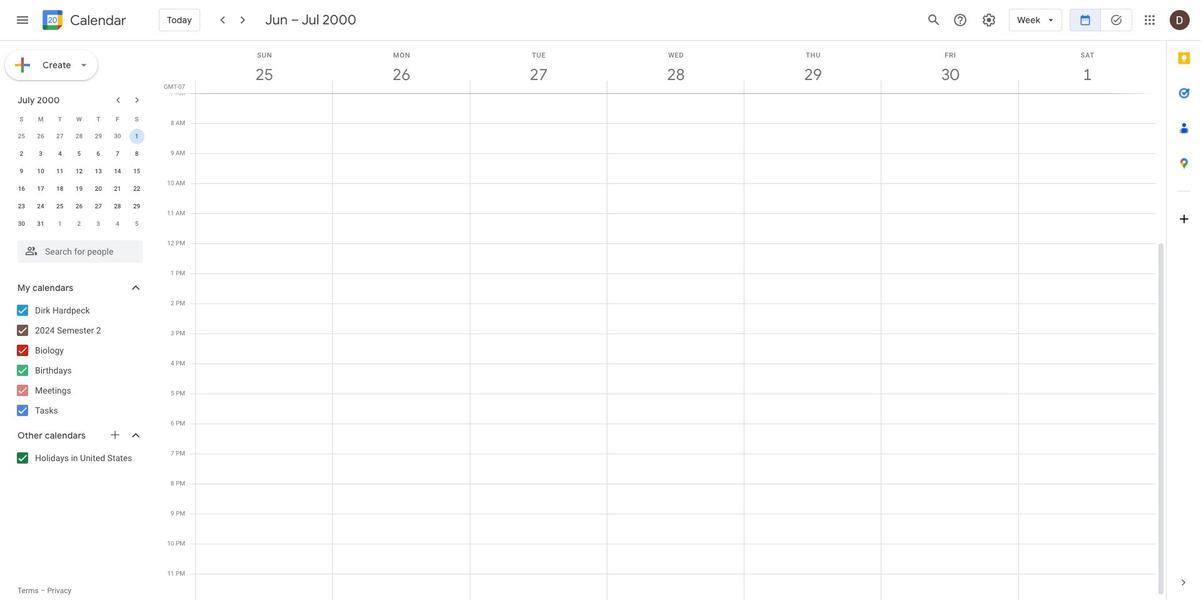 Task type: describe. For each thing, give the bounding box(es) containing it.
20 element
[[91, 181, 106, 196]]

1 row from the top
[[12, 110, 146, 128]]

august 4 element
[[110, 217, 125, 232]]

thursday, june 29 element
[[745, 41, 882, 93]]

7 column header from the left
[[1019, 41, 1156, 93]]

22 element
[[129, 181, 144, 196]]

4 row from the top
[[12, 163, 146, 180]]

june 25 element
[[14, 129, 29, 144]]

Search for people text field
[[25, 240, 135, 263]]

12 element
[[72, 164, 87, 179]]

june 28 element
[[72, 129, 87, 144]]

5 element
[[72, 146, 87, 161]]

2 row from the top
[[12, 128, 146, 145]]

27 element
[[91, 199, 106, 214]]

2 element
[[14, 146, 29, 161]]

june 30 element
[[110, 129, 125, 144]]

august 5 element
[[129, 217, 144, 232]]

6 column header from the left
[[881, 41, 1019, 93]]

1 element
[[129, 129, 144, 144]]

21 element
[[110, 181, 125, 196]]

wednesday, june 28 element
[[608, 41, 745, 93]]

june 29 element
[[91, 129, 106, 144]]

31 element
[[33, 217, 48, 232]]

3 row from the top
[[12, 145, 146, 163]]

5 row from the top
[[12, 180, 146, 198]]

my calendars list
[[3, 300, 155, 421]]

6 element
[[91, 146, 106, 161]]

2 column header from the left
[[332, 41, 470, 93]]

sunday, june 25 element
[[196, 41, 333, 93]]

24 element
[[33, 199, 48, 214]]

cell inside 'july 2000' grid
[[127, 128, 146, 145]]

17 element
[[33, 181, 48, 196]]

10 element
[[33, 164, 48, 179]]

25 element
[[52, 199, 67, 214]]

11 element
[[52, 164, 67, 179]]

9 element
[[14, 164, 29, 179]]



Task type: vqa. For each thing, say whether or not it's contained in the screenshot.
August 2 element in the left top of the page
yes



Task type: locate. For each thing, give the bounding box(es) containing it.
july 2000 grid
[[12, 110, 146, 233]]

30 element
[[14, 217, 29, 232]]

15 element
[[129, 164, 144, 179]]

row down "june 28" element
[[12, 145, 146, 163]]

settings menu image
[[982, 13, 997, 28]]

row down 19 element
[[12, 198, 146, 215]]

4 element
[[52, 146, 67, 161]]

monday, june 26 element
[[333, 41, 470, 93]]

june 26 element
[[33, 129, 48, 144]]

None search field
[[0, 235, 155, 263]]

3 column header from the left
[[470, 41, 608, 93]]

row down 5 element at top
[[12, 163, 146, 180]]

cell
[[127, 128, 146, 145]]

column header
[[195, 41, 333, 93], [332, 41, 470, 93], [470, 41, 608, 93], [607, 41, 745, 93], [744, 41, 882, 93], [881, 41, 1019, 93], [1019, 41, 1156, 93]]

23 element
[[14, 199, 29, 214]]

1 column header from the left
[[195, 41, 333, 93]]

7 element
[[110, 146, 125, 161]]

tab list
[[1167, 41, 1201, 565]]

row down 26 element
[[12, 215, 146, 233]]

june 27 element
[[52, 129, 67, 144]]

august 3 element
[[91, 217, 106, 232]]

calendar element
[[40, 8, 126, 35]]

13 element
[[91, 164, 106, 179]]

grid
[[160, 41, 1166, 600]]

tuesday, june 27 element
[[470, 41, 608, 93]]

29 element
[[129, 199, 144, 214]]

8 element
[[129, 146, 144, 161]]

row up 5 element at top
[[12, 128, 146, 145]]

august 2 element
[[72, 217, 87, 232]]

18 element
[[52, 181, 67, 196]]

friday, june 30 element
[[882, 41, 1019, 93]]

row group
[[12, 128, 146, 233]]

4 column header from the left
[[607, 41, 745, 93]]

19 element
[[72, 181, 87, 196]]

row up 26 element
[[12, 180, 146, 198]]

august 1 element
[[52, 217, 67, 232]]

7 row from the top
[[12, 215, 146, 233]]

16 element
[[14, 181, 29, 196]]

6 row from the top
[[12, 198, 146, 215]]

main drawer image
[[15, 13, 30, 28]]

saturday, july 1 element
[[1019, 41, 1156, 93]]

row
[[12, 110, 146, 128], [12, 128, 146, 145], [12, 145, 146, 163], [12, 163, 146, 180], [12, 180, 146, 198], [12, 198, 146, 215], [12, 215, 146, 233]]

28 element
[[110, 199, 125, 214]]

heading
[[68, 13, 126, 28]]

14 element
[[110, 164, 125, 179]]

26 element
[[72, 199, 87, 214]]

3 element
[[33, 146, 48, 161]]

heading inside calendar element
[[68, 13, 126, 28]]

row up "june 28" element
[[12, 110, 146, 128]]

5 column header from the left
[[744, 41, 882, 93]]



